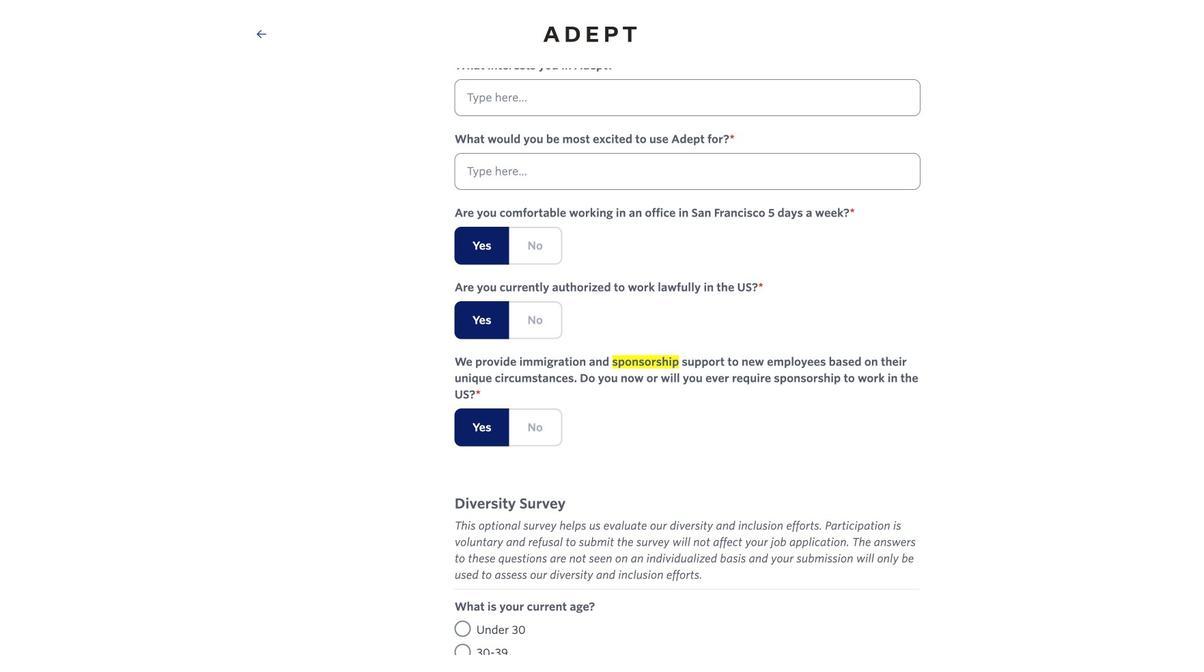 Task type: vqa. For each thing, say whether or not it's contained in the screenshot.
top Type here... text box
yes



Task type: describe. For each thing, give the bounding box(es) containing it.
1 type here... text field from the top
[[455, 5, 921, 43]]

Type here... text field
[[455, 79, 921, 116]]

2 type here... text field from the top
[[455, 153, 921, 190]]



Task type: locate. For each thing, give the bounding box(es) containing it.
0 vertical spatial type here... text field
[[455, 5, 921, 43]]

1 vertical spatial type here... text field
[[455, 153, 921, 190]]

Type here... text field
[[455, 5, 921, 43], [455, 153, 921, 190]]

adept.ai image
[[528, 11, 652, 57]]

back to adept.ai's job listings image
[[257, 29, 267, 40]]



